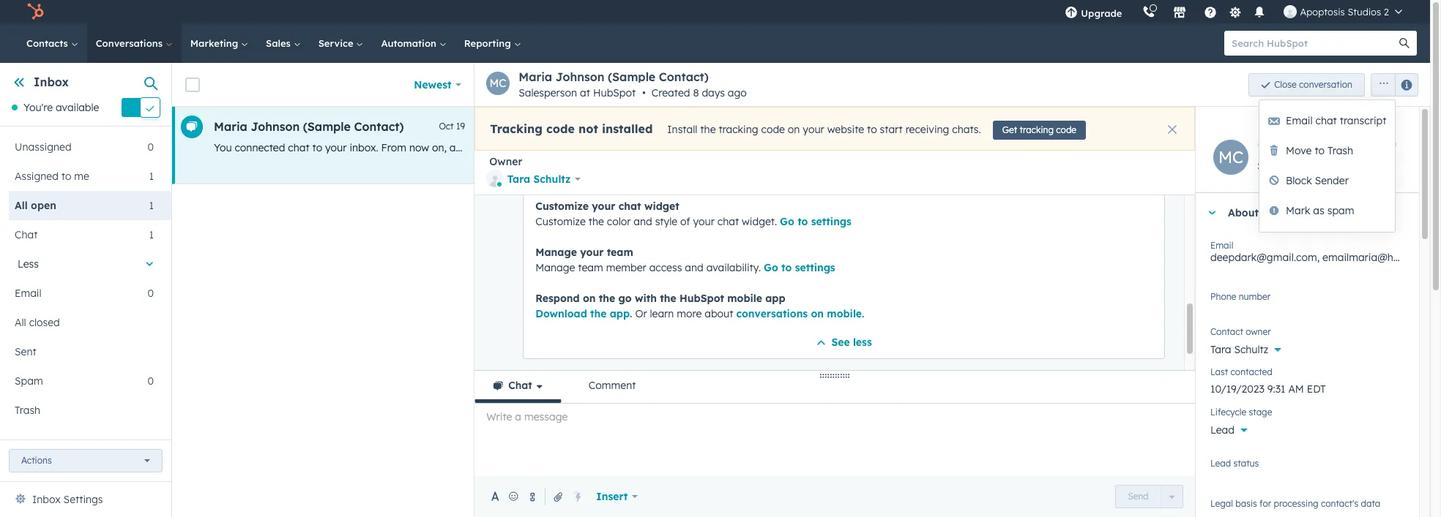 Task type: locate. For each thing, give the bounding box(es) containing it.
1 horizontal spatial chat
[[508, 379, 532, 393]]

as
[[1313, 204, 1325, 218]]

lifecycle
[[1211, 407, 1247, 418]]

what down send a test chat from any page where the tracking code is installed.
[[700, 141, 724, 155]]

lead status
[[1211, 458, 1259, 469]]

receiving
[[906, 123, 949, 136]]

🎉 from now on, any chats on your website will appear here. choose what you'd like to do next:
[[536, 62, 981, 90]]

go to settings link right widget. on the top of the page
[[780, 215, 852, 229]]

sent button
[[9, 338, 154, 367]]

0 vertical spatial chats
[[625, 77, 651, 90]]

0 vertical spatial will
[[733, 77, 748, 90]]

1 vertical spatial all
[[15, 317, 26, 330]]

will right days
[[733, 77, 748, 90]]

hubspot
[[593, 86, 636, 100], [1332, 160, 1374, 173], [680, 292, 724, 305]]

now inside live chat from maria johnson (sample contact) with context you connected chat to your inbox.
from now on, any chats on your website will appear here. choose what you&#x27;d like to do next:

try it out 
send a test chat from any page where the tracking code is ins row
[[409, 141, 429, 155]]

tara schultz image
[[1284, 5, 1297, 18]]

1 vertical spatial and
[[634, 215, 652, 229]]

here. up the install the tracking code on your website to start receiving chats.
[[789, 77, 813, 90]]

1 horizontal spatial maria johnson (sample contact)
[[1272, 142, 1441, 155]]

is left installed.
[[811, 123, 819, 136]]

maria down reporting 'link'
[[519, 70, 552, 84]]

1 vertical spatial manage
[[536, 246, 577, 259]]

download
[[536, 308, 587, 321]]

on, down the oct on the left of the page
[[432, 141, 447, 155]]

from right 'not'
[[617, 123, 640, 136]]

1 vertical spatial team
[[578, 261, 603, 275]]

1 horizontal spatial now
[[564, 77, 583, 90]]

0 vertical spatial test
[[572, 123, 590, 136]]

settings right widget. on the top of the page
[[811, 215, 852, 229]]

you'd up automation. on the top of the page
[[727, 141, 753, 155]]

send a test chat from any page where the tracking code is installed.
[[536, 123, 867, 136]]

here.
[[789, 77, 813, 90], [635, 141, 658, 155]]

caret image
[[1208, 211, 1217, 215]]

0 horizontal spatial will
[[579, 141, 594, 155]]

go to settings link up app
[[764, 261, 835, 275]]

this
[[1262, 207, 1281, 220]]

johnson up connected
[[251, 119, 300, 134]]

3 0 from the top
[[148, 375, 154, 388]]

automation link
[[372, 23, 455, 63]]

1 vertical spatial you'd
[[727, 141, 753, 155]]

you connected chat to your inbox. from now on, any chats on your website will appear here. choose what you'd like to do next:  try it out  send a test chat from any page where the tracking code is ins
[[214, 141, 1174, 155]]

next: up chats.
[[957, 77, 981, 90]]

tara
[[507, 173, 530, 186], [1211, 344, 1232, 357]]

marketing
[[190, 37, 241, 49]]

2 all from the top
[[15, 317, 26, 330]]

help image
[[1204, 7, 1218, 20]]

0 horizontal spatial schultz
[[534, 173, 571, 186]]

on, inside 🎉 from now on, any chats on your website will appear here. choose what you'd like to do next:
[[586, 77, 601, 90]]

settings up conversations on mobile. link on the right bottom of the page
[[795, 261, 835, 275]]

salesperson inside maria johnson (sample contact) salesperson at hubspot • created 8 days ago
[[519, 86, 577, 100]]

comment button
[[570, 371, 654, 404]]

0 vertical spatial all
[[15, 199, 28, 213]]

0 horizontal spatial now
[[409, 141, 429, 155]]

on right • in the left of the page
[[654, 77, 666, 90]]

maria johnson (sample contact) up connected
[[214, 119, 404, 134]]

chat right connected
[[288, 141, 310, 155]]

0 vertical spatial manage
[[536, 169, 575, 182]]

tara schultz button for contact owner
[[1211, 335, 1405, 360]]

send inside button
[[1128, 491, 1149, 502]]

johnson inside maria johnson (sample contact) salesperson at hubspot • created 8 days ago
[[556, 70, 605, 84]]

send group
[[1116, 486, 1184, 509]]

your inside 🎉 from now on, any chats on your website will appear here. choose what you'd like to do next:
[[669, 77, 691, 90]]

code right get
[[1056, 125, 1077, 135]]

0 horizontal spatial contact)
[[354, 119, 404, 134]]

chats up owner
[[470, 141, 497, 155]]

go
[[780, 215, 795, 229], [764, 261, 778, 275]]

the left 'color' at left top
[[589, 215, 604, 229]]

website up it
[[827, 123, 864, 136]]

email inside button
[[1286, 114, 1313, 127]]

0 vertical spatial is
[[811, 123, 819, 136]]

maria inside row
[[214, 119, 247, 134]]

0 vertical spatial you'd
[[881, 77, 907, 90]]

2 vertical spatial hubspot
[[680, 292, 724, 305]]

0 horizontal spatial you'd
[[727, 141, 753, 155]]

schultz down tracking code not installed in the left top of the page
[[534, 173, 571, 186]]

1 vertical spatial on,
[[432, 141, 447, 155]]

a
[[563, 123, 569, 136], [902, 141, 908, 155]]

like up receiving
[[910, 77, 926, 90]]

your
[[669, 77, 691, 90], [803, 123, 825, 136], [325, 141, 347, 155], [515, 141, 536, 155], [578, 169, 600, 182], [592, 200, 616, 213], [693, 215, 715, 229], [580, 246, 604, 259]]

maria up you
[[214, 119, 247, 134]]

you'd inside live chat from maria johnson (sample contact) with context you connected chat to your inbox.
from now on, any chats on your website will appear here. choose what you&#x27;d like to do next:

try it out 
send a test chat from any page where the tracking code is ins row
[[727, 141, 753, 155]]

and inside "customize your chat widget customize the color and style of your chat widget. go to settings"
[[634, 215, 652, 229]]

0 horizontal spatial appear
[[597, 141, 632, 155]]

0 horizontal spatial tara schultz button
[[487, 168, 581, 190]]

1 horizontal spatial choose
[[815, 77, 851, 90]]

go
[[619, 292, 632, 305]]

contact
[[1284, 207, 1323, 220]]

block sender
[[1286, 174, 1349, 187]]

1 vertical spatial tara schultz button
[[1211, 335, 1405, 360]]

1 horizontal spatial website
[[693, 77, 730, 90]]

1 0 from the top
[[148, 141, 154, 154]]

unassigned
[[15, 141, 72, 154]]

menu item
[[1133, 0, 1136, 23]]

now
[[564, 77, 583, 90], [409, 141, 429, 155]]

on inside tracking code not installed alert
[[788, 123, 800, 136]]

less
[[853, 336, 872, 349]]

0 horizontal spatial page
[[664, 123, 689, 136]]

where inside row
[[1031, 141, 1060, 155]]

1 horizontal spatial contact)
[[659, 70, 709, 84]]

email for deepdark@gmail.com,
[[1211, 240, 1234, 251]]

chat up move to trash button
[[1316, 114, 1337, 127]]

0 vertical spatial settings
[[811, 215, 852, 229]]

get tracking code button
[[993, 121, 1086, 140]]

and inside manage your team manage team member access and availability. go to settings
[[685, 261, 704, 275]]

0 horizontal spatial here.
[[635, 141, 658, 155]]

website inside row
[[539, 141, 576, 155]]

insert button
[[587, 483, 648, 512]]

your inside tracking code not installed alert
[[803, 123, 825, 136]]

code
[[546, 122, 575, 136], [785, 123, 808, 136], [761, 123, 785, 136], [1056, 125, 1077, 135], [1124, 141, 1147, 155]]

to up @
[[1315, 144, 1325, 157]]

from left at
[[536, 77, 561, 90]]

the down ago
[[724, 123, 739, 136]]

now up tracking code not installed in the left top of the page
[[564, 77, 583, 90]]

see less
[[832, 336, 872, 349]]

chat down maria johnson (sample contact) salesperson at hubspot • created 8 days ago
[[593, 123, 615, 136]]

1 horizontal spatial maria
[[519, 70, 552, 84]]

hubspot inside respond on the go with the hubspot mobile app download the app. or learn more about conversations on mobile.
[[680, 292, 724, 305]]

1 vertical spatial send
[[875, 141, 899, 155]]

you'd up start
[[881, 77, 907, 90]]

installed.
[[822, 123, 864, 136]]

0
[[148, 141, 154, 154], [148, 287, 154, 301], [148, 375, 154, 388]]

tara down owner
[[507, 173, 530, 186]]

1 vertical spatial inbox
[[32, 494, 61, 507]]

tracking inside button
[[1020, 125, 1054, 135]]

1
[[149, 170, 154, 183], [149, 199, 154, 213], [149, 229, 154, 242]]

do
[[942, 77, 954, 90], [788, 141, 800, 155]]

johnson up @
[[1305, 142, 1349, 155]]

where up you connected chat to your inbox. from now on, any chats on your website will appear here. choose what you'd like to do next:  try it out  send a test chat from any page where the tracking code is ins
[[692, 123, 721, 136]]

chats.
[[952, 123, 981, 136]]

reporting
[[464, 37, 514, 49]]

where down get tracking code button
[[1031, 141, 1060, 155]]

on inside 🎉 from now on, any chats on your website will appear here. choose what you'd like to do next:
[[654, 77, 666, 90]]

1 horizontal spatial will
[[733, 77, 748, 90]]

0 vertical spatial 0
[[148, 141, 154, 154]]

send
[[536, 123, 560, 136], [875, 141, 899, 155], [1128, 491, 1149, 502]]

tara down contact
[[1211, 344, 1232, 357]]

trash inside button
[[1328, 144, 1354, 157]]

you'd
[[881, 77, 907, 90], [727, 141, 753, 155]]

trash
[[1328, 144, 1354, 157], [15, 405, 40, 418]]

0 vertical spatial schultz
[[534, 173, 571, 186]]

and left "style"
[[634, 215, 652, 229]]

maria up salesperson @ hubspot
[[1272, 142, 1302, 155]]

to left the inbox.
[[312, 141, 322, 155]]

and down you connected chat to your inbox. from now on, any chats on your website will appear here. choose what you'd like to do next:  try it out  send a test chat from any page where the tracking code is ins
[[682, 169, 701, 182]]

calling icon button
[[1137, 2, 1162, 21]]

1 vertical spatial maria
[[214, 119, 247, 134]]

1 horizontal spatial chats
[[625, 77, 651, 90]]

conversation
[[1299, 79, 1353, 90]]

choose down install
[[661, 141, 697, 155]]

upgrade image
[[1065, 7, 1078, 20]]

with
[[635, 292, 657, 305]]

1 horizontal spatial appear
[[751, 77, 786, 90]]

hubspot inside maria johnson (sample contact) salesperson at hubspot • created 8 days ago
[[593, 86, 636, 100]]

1 horizontal spatial next:
[[957, 77, 981, 90]]

1 horizontal spatial on,
[[586, 77, 601, 90]]

salesperson up block
[[1258, 160, 1316, 173]]

1 vertical spatial now
[[409, 141, 429, 155]]

johnson up at
[[556, 70, 605, 84]]

manage for manage your team manage team member access and availability. go to settings
[[536, 246, 577, 259]]

1 all from the top
[[15, 199, 28, 213]]

what up installed.
[[854, 77, 878, 90]]

(sample inside maria johnson (sample contact) salesperson at hubspot • created 8 days ago
[[608, 70, 656, 84]]

do up chats.
[[942, 77, 954, 90]]

group
[[1365, 73, 1419, 96]]

inbox for inbox
[[34, 75, 69, 89]]

1 vertical spatial here.
[[635, 141, 658, 155]]

1 vertical spatial go
[[764, 261, 778, 275]]

appear down "installed"
[[597, 141, 632, 155]]

0 vertical spatial tara
[[507, 173, 530, 186]]

1 manage from the top
[[536, 169, 575, 182]]

lead down lifecycle
[[1211, 424, 1235, 437]]

phone number
[[1211, 292, 1271, 302]]

on left installed.
[[788, 123, 800, 136]]

last
[[1211, 367, 1228, 378]]

close
[[1275, 79, 1297, 90]]

what
[[854, 77, 878, 90], [700, 141, 724, 155]]

inbox up you're available
[[34, 75, 69, 89]]

code down 🎉 from now on, any chats on your website will appear here. choose what you'd like to do next:
[[761, 123, 785, 136]]

all inside button
[[15, 317, 26, 330]]

1 horizontal spatial here.
[[789, 77, 813, 90]]

processing
[[1274, 499, 1319, 510]]

test down receiving
[[911, 141, 929, 155]]

1 horizontal spatial trash
[[1328, 144, 1354, 157]]

1 vertical spatial trash
[[15, 405, 40, 418]]

for
[[1260, 499, 1272, 510]]

1 lead from the top
[[1211, 424, 1235, 437]]

will
[[733, 77, 748, 90], [579, 141, 594, 155]]

from
[[617, 123, 640, 136], [957, 141, 980, 155]]

install
[[667, 123, 698, 136]]

1 horizontal spatial johnson
[[556, 70, 605, 84]]

0 horizontal spatial trash
[[15, 405, 40, 418]]

chat left widget. on the top of the page
[[718, 215, 739, 229]]

menu containing apoptosis studios 2
[[1055, 0, 1413, 23]]

0 vertical spatial choose
[[815, 77, 851, 90]]

2 vertical spatial email
[[15, 287, 41, 301]]

the down get tracking code button
[[1063, 141, 1078, 155]]

0 horizontal spatial send
[[536, 123, 560, 136]]

hubspot image
[[26, 3, 44, 21]]

0 vertical spatial hubspot
[[593, 86, 636, 100]]

team up member
[[607, 246, 633, 259]]

any down get tracking code button
[[982, 141, 1000, 155]]

Search HubSpot search field
[[1225, 31, 1404, 56]]

email
[[1286, 114, 1313, 127], [1211, 240, 1234, 251], [15, 287, 41, 301]]

trash up @
[[1328, 144, 1354, 157]]

0 vertical spatial (sample
[[608, 70, 656, 84]]

contact) inside row
[[354, 119, 404, 134]]

0 vertical spatial now
[[564, 77, 583, 90]]

is inside row
[[1150, 141, 1158, 155]]

owner
[[1246, 327, 1271, 338]]

will down 'not'
[[579, 141, 594, 155]]

2 vertical spatial 1
[[149, 229, 154, 242]]

0 horizontal spatial team
[[578, 261, 603, 275]]

0 horizontal spatial chats
[[470, 141, 497, 155]]

on, up 'not'
[[586, 77, 601, 90]]

service
[[318, 37, 356, 49]]

2 1 from the top
[[149, 199, 154, 213]]

website down tracking code not installed in the left top of the page
[[539, 141, 576, 155]]

tara schultz button for owner
[[487, 168, 581, 190]]

maria johnson (sample contact) inside row
[[214, 119, 404, 134]]

is left ins
[[1150, 141, 1158, 155]]

team left member
[[578, 261, 603, 275]]

lead
[[1211, 424, 1235, 437], [1211, 458, 1231, 469]]

website inside tracking code not installed alert
[[827, 123, 864, 136]]

1 vertical spatial page
[[1003, 141, 1028, 155]]

a left 'not'
[[563, 123, 569, 136]]

0 vertical spatial tara schultz
[[507, 173, 571, 186]]

less
[[18, 258, 39, 271]]

0 vertical spatial website
[[693, 77, 730, 90]]

to inside 🎉 from now on, any chats on your website will appear here. choose what you'd like to do next:
[[929, 77, 939, 90]]

mark as spam button
[[1260, 196, 1396, 226]]

(sample up • in the left of the page
[[608, 70, 656, 84]]

apoptosis
[[1300, 6, 1345, 18]]

inbox
[[34, 75, 69, 89], [32, 494, 61, 507]]

do inside 🎉 from now on, any chats on your website will appear here. choose what you'd like to do next:
[[942, 77, 954, 90]]

all for all open
[[15, 199, 28, 213]]

appear inside 🎉 from now on, any chats on your website will appear here. choose what you'd like to do next:
[[751, 77, 786, 90]]

1 vertical spatial appear
[[597, 141, 632, 155]]

lead inside popup button
[[1211, 424, 1235, 437]]

2 vertical spatial send
[[1128, 491, 1149, 502]]

the inside row
[[1063, 141, 1078, 155]]

0 vertical spatial 1
[[149, 170, 154, 183]]

widget
[[644, 200, 680, 213]]

trash button
[[9, 396, 154, 426]]

1 vertical spatial chat
[[508, 379, 532, 393]]

8
[[693, 86, 699, 100]]

2 manage from the top
[[536, 246, 577, 259]]

0 horizontal spatial maria
[[214, 119, 247, 134]]

main content containing maria johnson (sample contact)
[[172, 0, 1441, 518]]

page up you connected chat to your inbox. from now on, any chats on your website will appear here. choose what you'd like to do next:  try it out  send a test chat from any page where the tracking code is ins
[[664, 123, 689, 136]]

appear right ago
[[751, 77, 786, 90]]

•
[[642, 86, 646, 100]]

now right the inbox.
[[409, 141, 429, 155]]

2 0 from the top
[[148, 287, 154, 301]]

0 vertical spatial maria
[[519, 70, 552, 84]]

to left start
[[867, 123, 877, 136]]

chats left created
[[625, 77, 651, 90]]

contact)
[[659, 70, 709, 84], [354, 119, 404, 134], [1397, 142, 1441, 155]]

ago
[[728, 86, 747, 100]]

tracking code not installed alert
[[475, 107, 1195, 151]]

search image
[[1400, 38, 1410, 48]]

any inside 🎉 from now on, any chats on your website will appear here. choose what you'd like to do next:
[[604, 77, 622, 90]]

(sample up the inbox.
[[303, 119, 351, 134]]

manage your chat messaging and automation.
[[536, 169, 766, 182]]

0 vertical spatial johnson
[[556, 70, 605, 84]]

1 vertical spatial (sample
[[303, 119, 351, 134]]

manage for manage your chat messaging and automation.
[[536, 169, 575, 182]]

0 horizontal spatial choose
[[661, 141, 697, 155]]

trash down spam
[[15, 405, 40, 418]]

availability.
[[707, 261, 761, 275]]

2 vertical spatial and
[[685, 261, 704, 275]]

1 vertical spatial email
[[1211, 240, 1234, 251]]

what inside row
[[700, 141, 724, 155]]

0 horizontal spatial where
[[692, 123, 721, 136]]

go right widget. on the top of the page
[[780, 215, 795, 229]]

1 for to
[[149, 170, 154, 183]]

to right widget. on the top of the page
[[798, 215, 808, 229]]

like inside row
[[756, 141, 772, 155]]

all closed button
[[9, 309, 154, 338]]

0 horizontal spatial next:
[[803, 141, 826, 155]]

sender
[[1315, 174, 1349, 187]]

to inside "customize your chat widget customize the color and style of your chat widget. go to settings"
[[798, 215, 808, 229]]

page down get
[[1003, 141, 1028, 155]]

Last contacted text field
[[1211, 376, 1405, 399]]

0 vertical spatial inbox
[[34, 75, 69, 89]]

schultz down owner
[[1234, 344, 1269, 357]]

hubspot up more
[[680, 292, 724, 305]]

Phone number text field
[[1211, 289, 1405, 319]]

1 1 from the top
[[149, 170, 154, 183]]

here. down "installed"
[[635, 141, 658, 155]]

email down less
[[15, 287, 41, 301]]

0 vertical spatial team
[[607, 246, 633, 259]]

insert
[[596, 491, 628, 504]]

main content
[[172, 0, 1441, 518]]

0 vertical spatial a
[[563, 123, 569, 136]]

any left install
[[643, 123, 661, 136]]

connected
[[235, 141, 285, 155]]

last contacted
[[1211, 367, 1273, 378]]

next: down the install the tracking code on your website to start receiving chats.
[[803, 141, 826, 155]]

apoptosis studios 2 button
[[1275, 0, 1411, 23]]

3 manage from the top
[[536, 261, 575, 275]]

code inside button
[[1056, 125, 1077, 135]]

0 vertical spatial what
[[854, 77, 878, 90]]

from right the inbox.
[[381, 141, 406, 155]]

like up automation. on the top of the page
[[756, 141, 772, 155]]

go inside "customize your chat widget customize the color and style of your chat widget. go to settings"
[[780, 215, 795, 229]]

1 vertical spatial a
[[902, 141, 908, 155]]

2 vertical spatial 0
[[148, 375, 154, 388]]

will inside row
[[579, 141, 594, 155]]

1 horizontal spatial you'd
[[881, 77, 907, 90]]

contacts link
[[18, 23, 87, 63]]

website down 🎉
[[693, 77, 730, 90]]

1 vertical spatial schultz
[[1234, 344, 1269, 357]]

and for team
[[685, 261, 704, 275]]

a inside row
[[902, 141, 908, 155]]

inbox left settings
[[32, 494, 61, 507]]

0 horizontal spatial test
[[572, 123, 590, 136]]

(sample down the transcript
[[1352, 142, 1394, 155]]

tara schultz button up last contacted text field at the right bottom of the page
[[1211, 335, 1405, 360]]

2 lead from the top
[[1211, 458, 1231, 469]]

inbox settings
[[32, 494, 103, 507]]

email for chat
[[1286, 114, 1313, 127]]

available
[[56, 101, 99, 114]]

do down the install the tracking code on your website to start receiving chats.
[[788, 141, 800, 155]]

do inside row
[[788, 141, 800, 155]]

test inside live chat from maria johnson (sample contact) with context you connected chat to your inbox.
from now on, any chats on your website will appear here. choose what you&#x27;d like to do next:

try it out 
send a test chat from any page where the tracking code is ins row
[[911, 141, 929, 155]]

0 horizontal spatial go
[[764, 261, 778, 275]]

1 horizontal spatial a
[[902, 141, 908, 155]]

menu
[[1055, 0, 1413, 23]]

2 horizontal spatial email
[[1286, 114, 1313, 127]]

1 vertical spatial johnson
[[251, 119, 300, 134]]

on inside row
[[500, 141, 512, 155]]

settings link
[[1226, 4, 1245, 19]]

tracking inside row
[[1081, 141, 1121, 155]]

the up you connected chat to your inbox. from now on, any chats on your website will appear here. choose what you'd like to do next:  try it out  send a test chat from any page where the tracking code is ins
[[700, 123, 716, 136]]

on up owner
[[500, 141, 512, 155]]

get
[[1003, 125, 1017, 135]]

27
[[843, 369, 852, 380]]

from inside row
[[957, 141, 980, 155]]

respond on the go with the hubspot mobile app download the app. or learn more about conversations on mobile.
[[536, 292, 865, 321]]

any right at
[[604, 77, 622, 90]]

test down at
[[572, 123, 590, 136]]

1 horizontal spatial tara schultz button
[[1211, 335, 1405, 360]]

next:
[[957, 77, 981, 90], [803, 141, 826, 155]]

0 vertical spatial send
[[536, 123, 560, 136]]

email inside email deepdark@gmail.com, emailmaria@hubspot.com
[[1211, 240, 1234, 251]]

1 vertical spatial do
[[788, 141, 800, 155]]

to inside button
[[1315, 144, 1325, 157]]

the left app.
[[590, 308, 607, 321]]

you'd inside 🎉 from now on, any chats on your website will appear here. choose what you'd like to do next:
[[881, 77, 907, 90]]

the inside tracking code not installed alert
[[700, 123, 716, 136]]

not
[[579, 122, 598, 136]]

email down caret icon at the right
[[1211, 240, 1234, 251]]

0 vertical spatial next:
[[957, 77, 981, 90]]

(sample
[[608, 70, 656, 84], [303, 119, 351, 134], [1352, 142, 1394, 155]]

1 horizontal spatial where
[[1031, 141, 1060, 155]]

johnson
[[556, 70, 605, 84], [251, 119, 300, 134], [1305, 142, 1349, 155]]

1 vertical spatial lead
[[1211, 458, 1231, 469]]

(sample inside row
[[303, 119, 351, 134]]

all left closed
[[15, 317, 26, 330]]

send inside row
[[875, 141, 899, 155]]



Task type: vqa. For each thing, say whether or not it's contained in the screenshot.


Task type: describe. For each thing, give the bounding box(es) containing it.
install the tracking code on your website to start receiving chats.
[[667, 123, 981, 136]]

1 horizontal spatial schultz
[[1234, 344, 1269, 357]]

contact's
[[1321, 499, 1359, 510]]

send for send a test chat from any page where the tracking code is installed.
[[536, 123, 560, 136]]

the left go
[[599, 292, 615, 305]]

0 vertical spatial chat
[[15, 229, 38, 242]]

0 vertical spatial go to settings link
[[780, 215, 852, 229]]

closed
[[29, 317, 60, 330]]

sales link
[[257, 23, 310, 63]]

now inside 🎉 from now on, any chats on your website will appear here. choose what you'd like to do next:
[[564, 77, 583, 90]]

comment
[[589, 379, 636, 393]]

chat down receiving
[[932, 141, 954, 155]]

here. inside 🎉 from now on, any chats on your website will appear here. choose what you'd like to do next:
[[789, 77, 813, 90]]

legal
[[1211, 499, 1233, 510]]

close conversation button
[[1249, 73, 1365, 96]]

code left 'not'
[[546, 122, 575, 136]]

conversations on mobile. link
[[736, 308, 865, 321]]

email chat transcript
[[1286, 114, 1387, 127]]

move to trash button
[[1260, 136, 1396, 166]]

created
[[652, 86, 690, 100]]

about this contact button
[[1196, 193, 1405, 233]]

like inside 🎉 from now on, any chats on your website will appear here. choose what you'd like to do next:
[[910, 77, 926, 90]]

calling icon image
[[1143, 6, 1156, 19]]

to down the install the tracking code on your website to start receiving chats.
[[775, 141, 785, 155]]

2 horizontal spatial (sample
[[1352, 142, 1394, 155]]

move
[[1286, 144, 1312, 157]]

code inside row
[[1124, 141, 1147, 155]]

notifications image
[[1253, 7, 1267, 20]]

app
[[766, 292, 786, 305]]

your inside manage your team manage team member access and availability. go to settings
[[580, 246, 604, 259]]

mark as spam
[[1286, 204, 1355, 218]]

on left mobile. in the right bottom of the page
[[811, 308, 824, 321]]

3 1 from the top
[[149, 229, 154, 242]]

trash inside button
[[15, 405, 40, 418]]

chats inside 🎉 from now on, any chats on your website will appear here. choose what you'd like to do next:
[[625, 77, 651, 90]]

website inside 🎉 from now on, any chats on your website will appear here. choose what you'd like to do next:
[[693, 77, 730, 90]]

on, inside live chat from maria johnson (sample contact) with context you connected chat to your inbox.
from now on, any chats on your website will appear here. choose what you&#x27;d like to do next:

try it out 
send a test chat from any page where the tracking code is ins row
[[432, 141, 447, 155]]

0 horizontal spatial email
[[15, 287, 41, 301]]

all closed
[[15, 317, 60, 330]]

choose inside row
[[661, 141, 697, 155]]

2 customize from the top
[[536, 215, 586, 229]]

🎉
[[714, 62, 727, 75]]

move to trash
[[1286, 144, 1354, 157]]

1 horizontal spatial team
[[607, 246, 633, 259]]

appear inside row
[[597, 141, 632, 155]]

close conversation
[[1275, 79, 1353, 90]]

hubspot for go
[[680, 292, 724, 305]]

and for chat
[[634, 215, 652, 229]]

what inside 🎉 from now on, any chats on your website will appear here. choose what you'd like to do next:
[[854, 77, 878, 90]]

choose inside 🎉 from now on, any chats on your website will appear here. choose what you'd like to do next:
[[815, 77, 851, 90]]

assigned
[[15, 170, 59, 183]]

about this contact
[[1228, 207, 1323, 220]]

more
[[677, 308, 702, 321]]

lead for lead
[[1211, 424, 1235, 437]]

email chat transcript button
[[1260, 106, 1396, 136]]

0 vertical spatial page
[[664, 123, 689, 136]]

1 vertical spatial go to settings link
[[764, 261, 835, 275]]

on up download the app. link
[[583, 292, 596, 305]]

0 for 1
[[148, 141, 154, 154]]

inbox for inbox settings
[[32, 494, 61, 507]]

1 vertical spatial hubspot
[[1332, 160, 1374, 173]]

learn
[[650, 308, 674, 321]]

page inside row
[[1003, 141, 1028, 155]]

salesperson @ hubspot
[[1258, 160, 1374, 173]]

mobile.
[[827, 308, 865, 321]]

chat left messaging
[[603, 169, 624, 182]]

2 vertical spatial maria
[[1272, 142, 1302, 155]]

@
[[1319, 160, 1329, 173]]

0 horizontal spatial is
[[811, 123, 819, 136]]

you're available
[[23, 101, 99, 114]]

0 for 0
[[148, 287, 154, 301]]

search button
[[1392, 31, 1417, 56]]

19
[[456, 121, 465, 132]]

maria inside maria johnson (sample contact) salesperson at hubspot • created 8 days ago
[[519, 70, 552, 84]]

to left me at the top left
[[61, 170, 71, 183]]

contact owner
[[1211, 327, 1271, 338]]

me
[[74, 170, 89, 183]]

1 for open
[[149, 199, 154, 213]]

the inside "customize your chat widget customize the color and style of your chat widget. go to settings"
[[589, 215, 604, 229]]

oct
[[439, 121, 454, 132]]

settings inside manage your team manage team member access and availability. go to settings
[[795, 261, 835, 275]]

code left installed.
[[785, 123, 808, 136]]

0 horizontal spatial from
[[617, 123, 640, 136]]

contacts
[[26, 37, 71, 49]]

settings image
[[1229, 6, 1242, 19]]

go inside manage your team manage team member access and availability. go to settings
[[764, 261, 778, 275]]

email deepdark@gmail.com, emailmaria@hubspot.com
[[1211, 240, 1441, 264]]

1 vertical spatial maria johnson (sample contact)
[[1272, 142, 1441, 155]]

sent
[[15, 346, 36, 359]]

oct 19
[[439, 121, 465, 132]]

2 vertical spatial johnson
[[1305, 142, 1349, 155]]

to inside manage your team manage team member access and availability. go to settings
[[782, 261, 792, 275]]

1 horizontal spatial tara
[[1211, 344, 1232, 357]]

automation
[[381, 37, 439, 49]]

johnson inside row
[[251, 119, 300, 134]]

phone
[[1211, 292, 1237, 302]]

transcript
[[1340, 114, 1387, 127]]

1 horizontal spatial salesperson
[[1258, 160, 1316, 173]]

block sender button
[[1260, 166, 1396, 196]]

lead button
[[1211, 416, 1405, 440]]

of
[[680, 215, 690, 229]]

mobile
[[728, 292, 762, 305]]

from inside row
[[381, 141, 406, 155]]

stage
[[1249, 407, 1273, 418]]

actions
[[21, 456, 52, 467]]

2 vertical spatial contact)
[[1397, 142, 1441, 155]]

settings inside "customize your chat widget customize the color and style of your chat widget. go to settings"
[[811, 215, 852, 229]]

close image
[[1168, 125, 1177, 134]]

see
[[832, 336, 850, 349]]

basis
[[1236, 499, 1257, 510]]

chat up 'color' at left top
[[619, 200, 641, 213]]

automation.
[[704, 169, 763, 182]]

data
[[1361, 499, 1381, 510]]

marketing link
[[182, 23, 257, 63]]

october
[[807, 369, 841, 380]]

about
[[705, 308, 733, 321]]

manage your team manage team member access and availability. go to settings
[[536, 246, 835, 275]]

to inside tracking code not installed alert
[[867, 123, 877, 136]]

respond
[[536, 292, 580, 305]]

open
[[31, 199, 56, 213]]

1 customize from the top
[[536, 200, 589, 213]]

app.
[[610, 308, 632, 321]]

all open
[[15, 199, 56, 213]]

any down 19
[[450, 141, 467, 155]]

the up learn
[[660, 292, 677, 305]]

member
[[606, 261, 647, 275]]

start
[[880, 123, 903, 136]]

0 vertical spatial and
[[682, 169, 701, 182]]

customize your chat widget customize the color and style of your chat widget. go to settings
[[536, 200, 852, 229]]

contact) inside maria johnson (sample contact) salesperson at hubspot • created 8 days ago
[[659, 70, 709, 84]]

live chat from maria johnson (sample contact) with context you connected chat to your inbox.
from now on, any chats on your website will appear here. choose what you&#x27;d like to do next:

try it out 
send a test chat from any page where the tracking code is ins row
[[172, 107, 1174, 185]]

chat inside button
[[1316, 114, 1337, 127]]

hubspot for contact)
[[593, 86, 636, 100]]

next: inside 🎉 from now on, any chats on your website will appear here. choose what you'd like to do next:
[[957, 77, 981, 90]]

apoptosis studios 2
[[1300, 6, 1389, 18]]

hubspot link
[[18, 3, 55, 21]]

from inside 🎉 from now on, any chats on your website will appear here. choose what you'd like to do next:
[[536, 77, 561, 90]]

maria johnson (sample contact) link
[[1272, 140, 1441, 157]]

owner
[[489, 155, 522, 168]]

emailmaria@hubspot.com
[[1323, 251, 1441, 264]]

you're available image
[[12, 105, 18, 111]]

will inside 🎉 from now on, any chats on your website will appear here. choose what you'd like to do next:
[[733, 77, 748, 90]]

0 vertical spatial where
[[692, 123, 721, 136]]

see less button
[[816, 334, 872, 353]]

access
[[649, 261, 682, 275]]

legal basis for processing contact's data
[[1211, 499, 1381, 510]]

about
[[1228, 207, 1259, 220]]

chat inside button
[[508, 379, 532, 393]]

here. inside row
[[635, 141, 658, 155]]

days
[[702, 86, 725, 100]]

2
[[1384, 6, 1389, 18]]

it
[[847, 141, 853, 155]]

next: inside row
[[803, 141, 826, 155]]

all for all closed
[[15, 317, 26, 330]]

0 horizontal spatial tara
[[507, 173, 530, 186]]

spam
[[1328, 204, 1355, 218]]

marketplaces image
[[1174, 7, 1187, 20]]

actions button
[[9, 450, 163, 473]]

send for send
[[1128, 491, 1149, 502]]

chats inside row
[[470, 141, 497, 155]]

1 horizontal spatial tara schultz
[[1211, 344, 1269, 357]]

out
[[856, 141, 872, 155]]

lead for lead status
[[1211, 458, 1231, 469]]



